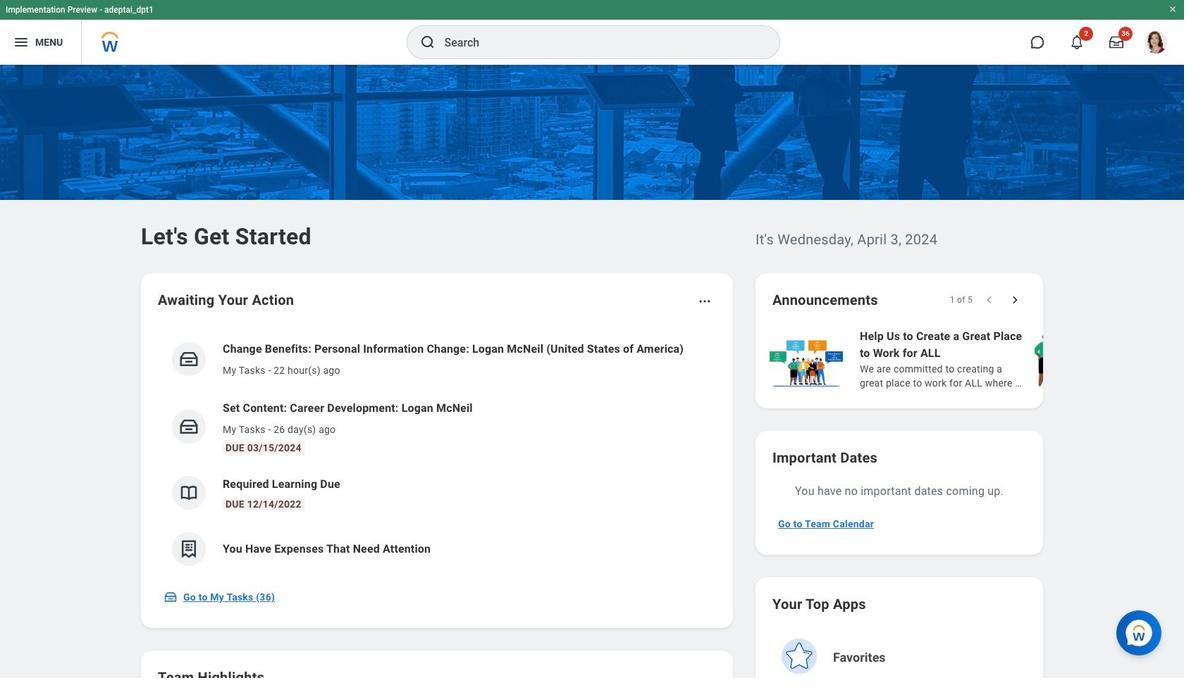 Task type: locate. For each thing, give the bounding box(es) containing it.
profile logan mcneil image
[[1145, 31, 1168, 56]]

justify image
[[13, 34, 30, 51]]

search image
[[419, 34, 436, 51]]

related actions image
[[698, 295, 712, 309]]

Search Workday  search field
[[445, 27, 751, 58]]

notifications large image
[[1070, 35, 1084, 49]]

list
[[767, 327, 1185, 392], [158, 330, 716, 578]]

chevron right small image
[[1008, 293, 1022, 307]]

inbox image
[[178, 417, 200, 438], [164, 591, 178, 605]]

main content
[[0, 65, 1185, 679]]

banner
[[0, 0, 1185, 65]]

status
[[950, 295, 973, 306]]

book open image
[[178, 483, 200, 504]]

0 vertical spatial inbox image
[[178, 417, 200, 438]]

close environment banner image
[[1169, 5, 1177, 13]]

1 horizontal spatial inbox image
[[178, 417, 200, 438]]

1 vertical spatial inbox image
[[164, 591, 178, 605]]

inbox image
[[178, 349, 200, 370]]



Task type: describe. For each thing, give the bounding box(es) containing it.
chevron left small image
[[983, 293, 997, 307]]

dashboard expenses image
[[178, 539, 200, 561]]

1 horizontal spatial list
[[767, 327, 1185, 392]]

0 horizontal spatial inbox image
[[164, 591, 178, 605]]

inbox image inside list
[[178, 417, 200, 438]]

inbox large image
[[1110, 35, 1124, 49]]

0 horizontal spatial list
[[158, 330, 716, 578]]



Task type: vqa. For each thing, say whether or not it's contained in the screenshot.
menu
no



